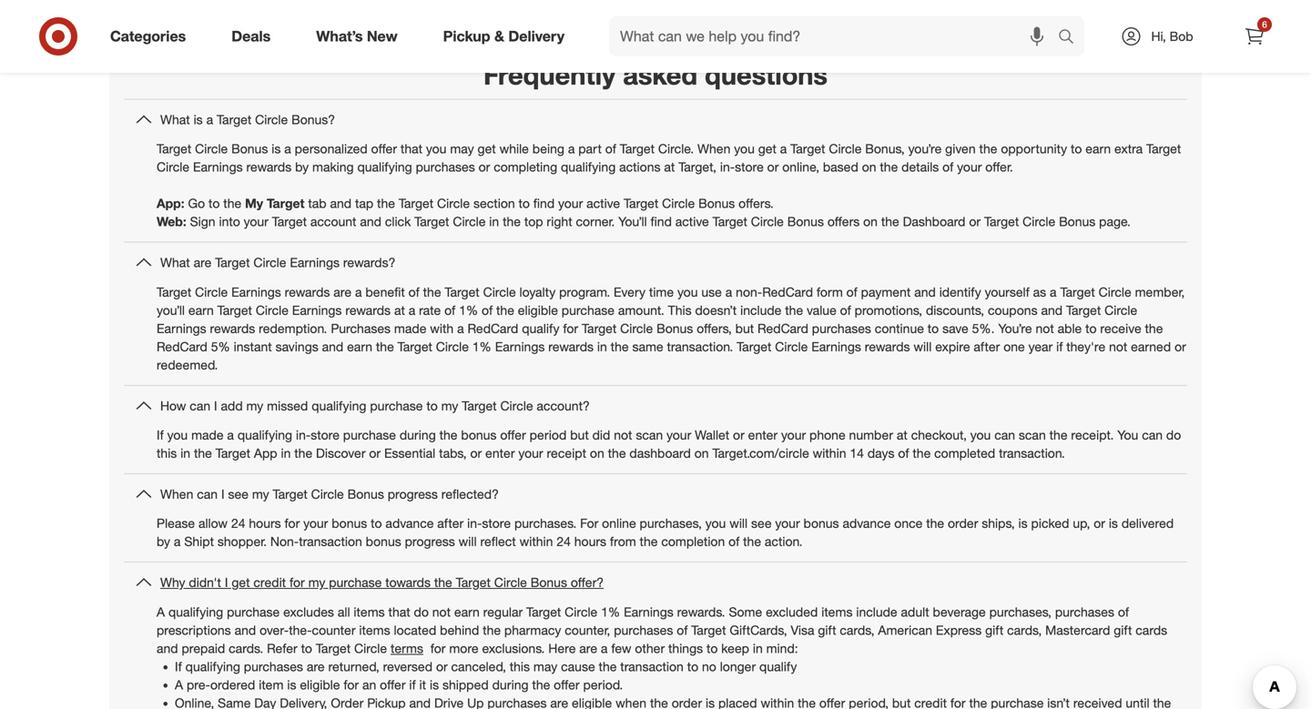 Task type: vqa. For each thing, say whether or not it's contained in the screenshot.
the rightmost Harness
no



Task type: locate. For each thing, give the bounding box(es) containing it.
advance left once
[[843, 515, 891, 531]]

are inside target circle earnings rewards are a benefit of the target circle loyalty program. every time you use a non-redcard form of payment and identify yourself as a target circle member, you'll earn target circle earnings rewards at a rate of 1% of the eligible purchase amount. this doesn't include the value of promotions, discounts, coupons and target circle earnings rewards redemption. purchases made with a redcard qualify for target circle bonus offers, but redcard purchases continue to save 5%. you're not able to receive the redcard 5% instant savings and earn the target circle 1% earnings rewards in the same transaction. target circle earnings rewards will expire after one year if they're not earned or redeemed.
[[334, 284, 352, 300]]

qualifying inside if qualifying purchases are returned, reversed or canceled, this may cause the transaction to no longer qualify a pre-ordered item is eligible for an offer if it is shipped during the offer period.
[[185, 659, 240, 675]]

include inside target circle earnings rewards are a benefit of the target circle loyalty program. every time you use a non-redcard form of payment and identify yourself as a target circle member, you'll earn target circle earnings rewards at a rate of 1% of the eligible purchase amount. this doesn't include the value of promotions, discounts, coupons and target circle earnings rewards redemption. purchases made with a redcard qualify for target circle bonus offers, but redcard purchases continue to save 5%. you're not able to receive the redcard 5% instant savings and earn the target circle 1% earnings rewards in the same transaction. target circle earnings rewards will expire after one year if they're not earned or redeemed.
[[740, 302, 782, 318]]

1 vertical spatial hours
[[574, 534, 606, 550]]

purchase for during
[[343, 427, 396, 443]]

if for if qualifying purchases are returned, reversed or canceled, this may cause the transaction to no longer qualify a pre-ordered item is eligible for an offer if it is shipped during the offer period.
[[175, 659, 182, 675]]

when up please
[[160, 486, 193, 502]]

at inside the if you made a qualifying in-store purchase during the bonus offer period but did not scan your wallet or enter your phone number at checkout, you can scan the receipt. you can do this in the target app in the discover or essential tabs, or enter your receipt on the dashboard on target.com/circle within 14 days of the completed transaction.
[[897, 427, 908, 443]]

after
[[974, 339, 1000, 354], [437, 515, 464, 531]]

1 vertical spatial may
[[534, 659, 557, 675]]

number
[[849, 427, 893, 443]]

is down what is a target circle bonus?
[[272, 141, 281, 157]]

0 vertical spatial made
[[394, 320, 426, 336]]

the down here
[[532, 677, 550, 693]]

6
[[1262, 19, 1267, 30]]

1 horizontal spatial transaction
[[620, 659, 684, 675]]

promotions,
[[855, 302, 922, 318]]

1 vertical spatial see
[[751, 515, 772, 531]]

a inside dropdown button
[[206, 112, 213, 128]]

at down benefit
[[394, 302, 405, 318]]

top
[[524, 214, 543, 230]]

on inside 'app: go to the my target tab and tap the target circle section to find your active target circle bonus offers. web: sign into your target account and click target circle in the top right corner. you'll find active target circle bonus offers on the dashboard or target circle bonus page.'
[[863, 214, 878, 230]]

cause
[[561, 659, 595, 675]]

include
[[740, 302, 782, 318], [856, 604, 897, 620]]

your inside target circle bonus is a personalized offer that you may get while being a part of target circle. when you get a target circle bonus, you're given the opportunity to earn extra target circle earnings rewards by making qualifying purchases or completing qualifying actions at target, in-store or online, based on the details of your offer.
[[957, 159, 982, 175]]

0 horizontal spatial a
[[157, 604, 165, 620]]

0 horizontal spatial eligible
[[300, 677, 340, 693]]

1 vertical spatial will
[[730, 515, 748, 531]]

1 horizontal spatial qualify
[[759, 659, 797, 675]]

eligible
[[518, 302, 558, 318], [300, 677, 340, 693]]

or left online,
[[767, 159, 779, 175]]

0 horizontal spatial if
[[409, 677, 416, 693]]

qualify down mind:
[[759, 659, 797, 675]]

to up essential
[[426, 398, 438, 414]]

for up non- at the left of the page
[[285, 515, 300, 531]]

to right go
[[209, 195, 220, 211]]

0 horizontal spatial by
[[157, 534, 170, 550]]

bonus up the why didn't i get credit for my purchase towards the target circle bonus offer? on the bottom left
[[366, 534, 401, 550]]

a inside the if you made a qualifying in-store purchase during the bonus offer period but did not scan your wallet or enter your phone number at checkout, you can scan the receipt. you can do this in the target app in the discover or essential tabs, or enter your receipt on the dashboard on target.com/circle within 14 days of the completed transaction.
[[227, 427, 234, 443]]

0 vertical spatial that
[[401, 141, 423, 157]]

1 vertical spatial when
[[160, 486, 193, 502]]

1 horizontal spatial active
[[675, 214, 709, 230]]

2 horizontal spatial gift
[[1114, 622, 1132, 638]]

terms
[[391, 640, 423, 656]]

1 vertical spatial at
[[394, 302, 405, 318]]

0 vertical spatial may
[[450, 141, 474, 157]]

qualifying inside dropdown button
[[312, 398, 366, 414]]

form
[[817, 284, 843, 300]]

0 vertical spatial if
[[1056, 339, 1063, 354]]

tabs,
[[439, 445, 467, 461]]

how can i add my missed qualifying purchase to my target circle account?
[[160, 398, 590, 414]]

store inside target circle bonus is a personalized offer that you may get while being a part of target circle. when you get a target circle bonus, you're given the opportunity to earn extra target circle earnings rewards by making qualifying purchases or completing qualifying actions at target, in-store or online, based on the details of your offer.
[[735, 159, 764, 175]]

0 horizontal spatial include
[[740, 302, 782, 318]]

they're
[[1066, 339, 1106, 354]]

0 horizontal spatial may
[[450, 141, 474, 157]]

for inside the please allow 24 hours for your bonus to advance after in-store purchases. for online purchases, you will see your bonus advance once the order ships, is picked up, or is delivered by a shipt shopper. non-transaction bonus progress will reflect within 24 hours from the completion of the action.
[[285, 515, 300, 531]]

0 vertical spatial see
[[228, 486, 249, 502]]

scan up the dashboard
[[636, 427, 663, 443]]

bonus left 'offers.'
[[698, 195, 735, 211]]

the up the tabs,
[[439, 427, 458, 443]]

rewards up my
[[246, 159, 292, 175]]

2 vertical spatial in-
[[467, 515, 482, 531]]

amount.
[[618, 302, 665, 318]]

0 horizontal spatial this
[[157, 445, 177, 461]]

right
[[547, 214, 572, 230]]

if
[[157, 427, 164, 443], [175, 659, 182, 675]]

can
[[190, 398, 210, 414], [995, 427, 1015, 443], [1142, 427, 1163, 443], [197, 486, 218, 502]]

purchase inside a qualifying purchase excludes all items that do not earn regular target circle 1% earnings rewards. some excluded items include adult beverage purchases, purchases of prescriptions and over-the-counter items located behind the pharmacy counter, purchases of target giftcards, visa gift cards, american express gift cards, mastercard gift cards and prepaid cards. refer to target circle
[[227, 604, 280, 620]]

for inside target circle earnings rewards are a benefit of the target circle loyalty program. every time you use a non-redcard form of payment and identify yourself as a target circle member, you'll earn target circle earnings rewards at a rate of 1% of the eligible purchase amount. this doesn't include the value of promotions, discounts, coupons and target circle earnings rewards redemption. purchases made with a redcard qualify for target circle bonus offers, but redcard purchases continue to save 5%. you're not able to receive the redcard 5% instant savings and earn the target circle 1% earnings rewards in the same transaction. target circle earnings rewards will expire after one year if they're not earned or redeemed.
[[563, 320, 578, 336]]

this inside the if you made a qualifying in-store purchase during the bonus offer period but did not scan your wallet or enter your phone number at checkout, you can scan the receipt. you can do this in the target app in the discover or essential tabs, or enter your receipt on the dashboard on target.com/circle within 14 days of the completed transaction.
[[157, 445, 177, 461]]

get
[[478, 141, 496, 157], [758, 141, 777, 157], [232, 575, 250, 591]]

at inside target circle earnings rewards are a benefit of the target circle loyalty program. every time you use a non-redcard form of payment and identify yourself as a target circle member, you'll earn target circle earnings rewards at a rate of 1% of the eligible purchase amount. this doesn't include the value of promotions, discounts, coupons and target circle earnings rewards redemption. purchases made with a redcard qualify for target circle bonus offers, but redcard purchases continue to save 5%. you're not able to receive the redcard 5% instant savings and earn the target circle 1% earnings rewards in the same transaction. target circle earnings rewards will expire after one year if they're not earned or redeemed.
[[394, 302, 405, 318]]

or inside if qualifying purchases are returned, reversed or canceled, this may cause the transaction to no longer qualify a pre-ordered item is eligible for an offer if it is shipped during the offer period.
[[436, 659, 448, 675]]

hours
[[249, 515, 281, 531], [574, 534, 606, 550]]

to inside dropdown button
[[426, 398, 438, 414]]

you left while
[[426, 141, 447, 157]]

i for get
[[225, 575, 228, 591]]

0 horizontal spatial advance
[[386, 515, 434, 531]]

1 vertical spatial what
[[160, 255, 190, 271]]

0 horizontal spatial after
[[437, 515, 464, 531]]

or right earned
[[1175, 339, 1186, 354]]

1 vertical spatial in-
[[296, 427, 311, 443]]

in- inside the if you made a qualifying in-store purchase during the bonus offer period but did not scan your wallet or enter your phone number at checkout, you can scan the receipt. you can do this in the target app in the discover or essential tabs, or enter your receipt on the dashboard on target.com/circle within 14 days of the completed transaction.
[[296, 427, 311, 443]]

1 vertical spatial include
[[856, 604, 897, 620]]

3 gift from the left
[[1114, 622, 1132, 638]]

are down rewards?
[[334, 284, 352, 300]]

find up top at the top left of the page
[[533, 195, 555, 211]]

page.
[[1099, 214, 1131, 230]]

0 horizontal spatial at
[[394, 302, 405, 318]]

2 vertical spatial i
[[225, 575, 228, 591]]

0 vertical spatial do
[[1166, 427, 1181, 443]]

0 vertical spatial during
[[400, 427, 436, 443]]

do right the you
[[1166, 427, 1181, 443]]

discover
[[316, 445, 366, 461]]

picked
[[1031, 515, 1069, 531]]

categories link
[[95, 16, 209, 56]]

enter right the tabs,
[[485, 445, 515, 461]]

1 cards, from the left
[[840, 622, 875, 638]]

offer left "period" at the left bottom
[[500, 427, 526, 443]]

get inside dropdown button
[[232, 575, 250, 591]]

not right did
[[614, 427, 632, 443]]

0 horizontal spatial within
[[520, 534, 553, 550]]

1 what from the top
[[160, 112, 190, 128]]

i up allow
[[221, 486, 225, 502]]

made down rate
[[394, 320, 426, 336]]

earnings up go
[[193, 159, 243, 175]]

see up the shopper.
[[228, 486, 249, 502]]

0 vertical spatial purchases,
[[640, 515, 702, 531]]

2 vertical spatial 1%
[[601, 604, 620, 620]]

an
[[362, 677, 376, 693]]

what down the web:
[[160, 255, 190, 271]]

your up the dashboard
[[667, 427, 691, 443]]

1 advance from the left
[[386, 515, 434, 531]]

bonus inside the if you made a qualifying in-store purchase during the bonus offer period but did not scan your wallet or enter your phone number at checkout, you can scan the receipt. you can do this in the target app in the discover or essential tabs, or enter your receipt on the dashboard on target.com/circle within 14 days of the completed transaction.
[[461, 427, 497, 443]]

2 horizontal spatial at
[[897, 427, 908, 443]]

bonus inside target circle bonus is a personalized offer that you may get while being a part of target circle. when you get a target circle bonus, you're given the opportunity to earn extra target circle earnings rewards by making qualifying purchases or completing qualifying actions at target, in-store or online, based on the details of your offer.
[[231, 141, 268, 157]]

earn inside a qualifying purchase excludes all items that do not earn regular target circle 1% earnings rewards. some excluded items include adult beverage purchases, purchases of prescriptions and over-the-counter items located behind the pharmacy counter, purchases of target giftcards, visa gift cards, american express gift cards, mastercard gift cards and prepaid cards. refer to target circle
[[454, 604, 480, 620]]

may for get
[[450, 141, 474, 157]]

2 what from the top
[[160, 255, 190, 271]]

0 horizontal spatial purchases,
[[640, 515, 702, 531]]

1 vertical spatial 1%
[[472, 339, 492, 354]]

progress up "towards"
[[405, 534, 455, 550]]

redemption.
[[259, 320, 327, 336]]

in- right target,
[[720, 159, 735, 175]]

0 horizontal spatial active
[[587, 195, 620, 211]]

get up 'offers.'
[[758, 141, 777, 157]]

purchase down how can i add my missed qualifying purchase to my target circle account?
[[343, 427, 396, 443]]

made down add
[[191, 427, 224, 443]]

what for what are target circle earnings rewards?
[[160, 255, 190, 271]]

or up shipped
[[436, 659, 448, 675]]

in down the how
[[180, 445, 190, 461]]

no
[[702, 659, 716, 675]]

hi, bob
[[1151, 28, 1193, 44]]

your down "period" at the left bottom
[[518, 445, 543, 461]]

2 vertical spatial will
[[459, 534, 477, 550]]

the left "action."
[[743, 534, 761, 550]]

what is a target circle bonus?
[[160, 112, 335, 128]]

able
[[1058, 320, 1082, 336]]

what inside dropdown button
[[160, 255, 190, 271]]

2 vertical spatial store
[[482, 515, 511, 531]]

progress
[[388, 486, 438, 502], [405, 534, 455, 550]]

1 vertical spatial do
[[414, 604, 429, 620]]

a
[[206, 112, 213, 128], [284, 141, 291, 157], [568, 141, 575, 157], [780, 141, 787, 157], [355, 284, 362, 300], [725, 284, 732, 300], [1050, 284, 1057, 300], [409, 302, 415, 318], [457, 320, 464, 336], [227, 427, 234, 443], [174, 534, 181, 550], [601, 640, 608, 656]]

1 horizontal spatial when
[[698, 141, 731, 157]]

1 horizontal spatial may
[[534, 659, 557, 675]]

earnings inside target circle bonus is a personalized offer that you may get while being a part of target circle. when you get a target circle bonus, you're given the opportunity to earn extra target circle earnings rewards by making qualifying purchases or completing qualifying actions at target, in-store or online, based on the details of your offer.
[[193, 159, 243, 175]]

made
[[394, 320, 426, 336], [191, 427, 224, 443]]

rewards down continue
[[865, 339, 910, 354]]

behind
[[440, 622, 479, 638]]

to inside if qualifying purchases are returned, reversed or canceled, this may cause the transaction to no longer qualify a pre-ordered item is eligible for an offer if it is shipped during the offer period.
[[687, 659, 698, 675]]

account
[[310, 214, 356, 230]]

24
[[231, 515, 245, 531], [557, 534, 571, 550]]

1 vertical spatial by
[[157, 534, 170, 550]]

program.
[[559, 284, 610, 300]]

0 horizontal spatial will
[[459, 534, 477, 550]]

what
[[160, 112, 190, 128], [160, 255, 190, 271]]

0 vertical spatial i
[[214, 398, 217, 414]]

24 down purchases.
[[557, 534, 571, 550]]

a inside a qualifying purchase excludes all items that do not earn regular target circle 1% earnings rewards. some excluded items include adult beverage purchases, purchases of prescriptions and over-the-counter items located behind the pharmacy counter, purchases of target giftcards, visa gift cards, american express gift cards, mastercard gift cards and prepaid cards. refer to target circle
[[157, 604, 165, 620]]

target
[[217, 112, 252, 128], [157, 141, 191, 157], [620, 141, 655, 157], [791, 141, 825, 157], [1146, 141, 1181, 157], [267, 195, 305, 211], [399, 195, 434, 211], [624, 195, 659, 211], [272, 214, 307, 230], [414, 214, 449, 230], [713, 214, 747, 230], [984, 214, 1019, 230], [215, 255, 250, 271], [157, 284, 191, 300], [445, 284, 480, 300], [1060, 284, 1095, 300], [217, 302, 252, 318], [1066, 302, 1101, 318], [582, 320, 617, 336], [398, 339, 432, 354], [462, 398, 497, 414], [216, 445, 250, 461], [273, 486, 308, 502], [456, 575, 491, 591], [526, 604, 561, 620], [691, 622, 726, 638], [316, 640, 351, 656]]

target,
[[679, 159, 717, 175]]

0 vertical spatial qualify
[[522, 320, 560, 336]]

transaction inside the please allow 24 hours for your bonus to advance after in-store purchases. for online purchases, you will see your bonus advance once the order ships, is picked up, or is delivered by a shipt shopper. non-transaction bonus progress will reflect within 24 hours from the completion of the action.
[[299, 534, 362, 550]]

non-
[[736, 284, 762, 300]]

on
[[862, 159, 876, 175], [863, 214, 878, 230], [590, 445, 604, 461], [695, 445, 709, 461]]

gift
[[818, 622, 836, 638], [985, 622, 1004, 638], [1114, 622, 1132, 638]]

bonus
[[461, 427, 497, 443], [332, 515, 367, 531], [804, 515, 839, 531], [366, 534, 401, 550]]

bonus down the this
[[657, 320, 693, 336]]

instant
[[234, 339, 272, 354]]

bonus
[[231, 141, 268, 157], [698, 195, 735, 211], [787, 214, 824, 230], [1059, 214, 1096, 230], [657, 320, 693, 336], [347, 486, 384, 502], [531, 575, 567, 591]]

0 horizontal spatial scan
[[636, 427, 663, 443]]

1 horizontal spatial will
[[730, 515, 748, 531]]

1 horizontal spatial see
[[751, 515, 772, 531]]

for left an
[[344, 677, 359, 693]]

to
[[1071, 141, 1082, 157], [209, 195, 220, 211], [519, 195, 530, 211], [928, 320, 939, 336], [1085, 320, 1097, 336], [426, 398, 438, 414], [371, 515, 382, 531], [301, 640, 312, 656], [707, 640, 718, 656], [687, 659, 698, 675]]

1 vertical spatial made
[[191, 427, 224, 443]]

when
[[698, 141, 731, 157], [160, 486, 193, 502]]

bonus down discover
[[347, 486, 384, 502]]

1 horizontal spatial during
[[492, 677, 529, 693]]

circle inside dropdown button
[[255, 112, 288, 128]]

delivered
[[1122, 515, 1174, 531]]

not up the year
[[1036, 320, 1054, 336]]

target circle bonus is a personalized offer that you may get while being a part of target circle. when you get a target circle bonus, you're given the opportunity to earn extra target circle earnings rewards by making qualifying purchases or completing qualifying actions at target, in-store or online, based on the details of your offer.
[[157, 141, 1181, 175]]

this down exclusions.
[[510, 659, 530, 675]]

bonus left page. at the top right of page
[[1059, 214, 1096, 230]]

when up target,
[[698, 141, 731, 157]]

0 vertical spatial if
[[157, 427, 164, 443]]

purchases inside target circle earnings rewards are a benefit of the target circle loyalty program. every time you use a non-redcard form of payment and identify yourself as a target circle member, you'll earn target circle earnings rewards at a rate of 1% of the eligible purchase amount. this doesn't include the value of promotions, discounts, coupons and target circle earnings rewards redemption. purchases made with a redcard qualify for target circle bonus offers, but redcard purchases continue to save 5%. you're not able to receive the redcard 5% instant savings and earn the target circle 1% earnings rewards in the same transaction. target circle earnings rewards will expire after one year if they're not earned or redeemed.
[[812, 320, 871, 336]]

section
[[473, 195, 515, 211]]

in- inside target circle bonus is a personalized offer that you may get while being a part of target circle. when you get a target circle bonus, you're given the opportunity to earn extra target circle earnings rewards by making qualifying purchases or completing qualifying actions at target, in-store or online, based on the details of your offer.
[[720, 159, 735, 175]]

1 gift from the left
[[818, 622, 836, 638]]

0 horizontal spatial transaction
[[299, 534, 362, 550]]

for
[[580, 515, 598, 531]]

rewards inside target circle bonus is a personalized offer that you may get while being a part of target circle. when you get a target circle bonus, you're given the opportunity to earn extra target circle earnings rewards by making qualifying purchases or completing qualifying actions at target, in-store or online, based on the details of your offer.
[[246, 159, 292, 175]]

purchase up over-
[[227, 604, 280, 620]]

purchases inside target circle bonus is a personalized offer that you may get while being a part of target circle. when you get a target circle bonus, you're given the opportunity to earn extra target circle earnings rewards by making qualifying purchases or completing qualifying actions at target, in-store or online, based on the details of your offer.
[[416, 159, 475, 175]]

purchases, inside a qualifying purchase excludes all items that do not earn regular target circle 1% earnings rewards. some excluded items include adult beverage purchases, purchases of prescriptions and over-the-counter items located behind the pharmacy counter, purchases of target giftcards, visa gift cards, american express gift cards, mastercard gift cards and prepaid cards. refer to target circle
[[989, 604, 1052, 620]]

active
[[587, 195, 620, 211], [675, 214, 709, 230]]

0 horizontal spatial gift
[[818, 622, 836, 638]]

purchases.
[[514, 515, 577, 531]]

ordered
[[210, 677, 255, 693]]

for right credit
[[290, 575, 305, 591]]

2 horizontal spatial in-
[[720, 159, 735, 175]]

earn down the purchases
[[347, 339, 372, 354]]

store
[[735, 159, 764, 175], [311, 427, 340, 443], [482, 515, 511, 531]]

rewards
[[246, 159, 292, 175], [285, 284, 330, 300], [345, 302, 391, 318], [210, 320, 255, 336], [548, 339, 594, 354], [865, 339, 910, 354]]

you up the this
[[677, 284, 698, 300]]

american
[[878, 622, 932, 638]]

1 horizontal spatial cards,
[[1007, 622, 1042, 638]]

eligible inside target circle earnings rewards are a benefit of the target circle loyalty program. every time you use a non-redcard form of payment and identify yourself as a target circle member, you'll earn target circle earnings rewards at a rate of 1% of the eligible purchase amount. this doesn't include the value of promotions, discounts, coupons and target circle earnings rewards redemption. purchases made with a redcard qualify for target circle bonus offers, but redcard purchases continue to save 5%. you're not able to receive the redcard 5% instant savings and earn the target circle 1% earnings rewards in the same transaction. target circle earnings rewards will expire after one year if they're not earned or redeemed.
[[518, 302, 558, 318]]

offers
[[828, 214, 860, 230]]

over-
[[260, 622, 289, 638]]

when can i see my target circle bonus progress reflected?
[[160, 486, 499, 502]]

and down "prescriptions"
[[157, 640, 178, 656]]

given
[[945, 141, 976, 157]]

days
[[868, 445, 895, 461]]

cards.
[[229, 640, 263, 656]]

not inside a qualifying purchase excludes all items that do not earn regular target circle 1% earnings rewards. some excluded items include adult beverage purchases, purchases of prescriptions and over-the-counter items located behind the pharmacy counter, purchases of target giftcards, visa gift cards, american express gift cards, mastercard gift cards and prepaid cards. refer to target circle
[[432, 604, 451, 620]]

earnings down account
[[290, 255, 340, 271]]

the up click
[[377, 195, 395, 211]]

1 horizontal spatial a
[[175, 677, 183, 693]]

1 vertical spatial 24
[[557, 534, 571, 550]]

what inside dropdown button
[[160, 112, 190, 128]]

in- down reflected?
[[467, 515, 482, 531]]

you're
[[998, 320, 1032, 336]]

1 horizontal spatial find
[[651, 214, 672, 230]]

but inside the if you made a qualifying in-store purchase during the bonus offer period but did not scan your wallet or enter your phone number at checkout, you can scan the receipt. you can do this in the target app in the discover or essential tabs, or enter your receipt on the dashboard on target.com/circle within 14 days of the completed transaction.
[[570, 427, 589, 443]]

2 horizontal spatial store
[[735, 159, 764, 175]]

as
[[1033, 284, 1046, 300]]

or inside 'app: go to the my target tab and tap the target circle section to find your active target circle bonus offers. web: sign into your target account and click target circle in the top right corner. you'll find active target circle bonus offers on the dashboard or target circle bonus page.'
[[969, 214, 981, 230]]

your up right
[[558, 195, 583, 211]]

0 vertical spatial after
[[974, 339, 1000, 354]]

if inside if qualifying purchases are returned, reversed or canceled, this may cause the transaction to no longer qualify a pre-ordered item is eligible for an offer if it is shipped during the offer period.
[[175, 659, 182, 675]]

enter up target.com/circle
[[748, 427, 778, 443]]

a inside if qualifying purchases are returned, reversed or canceled, this may cause the transaction to no longer qualify a pre-ordered item is eligible for an offer if it is shipped during the offer period.
[[175, 677, 183, 693]]

1 vertical spatial find
[[651, 214, 672, 230]]

see inside the please allow 24 hours for your bonus to advance after in-store purchases. for online purchases, you will see your bonus advance once the order ships, is picked up, or is delivered by a shipt shopper. non-transaction bonus progress will reflect within 24 hours from the completion of the action.
[[751, 515, 772, 531]]

same
[[632, 339, 663, 354]]

non-
[[270, 534, 299, 550]]

1 vertical spatial if
[[409, 677, 416, 693]]

0 vertical spatial active
[[587, 195, 620, 211]]

0 vertical spatial include
[[740, 302, 782, 318]]

bonus left the offer? on the left of page
[[531, 575, 567, 591]]

can right the how
[[190, 398, 210, 414]]

1 vertical spatial that
[[388, 604, 410, 620]]

for inside if qualifying purchases are returned, reversed or canceled, this may cause the transaction to no longer qualify a pre-ordered item is eligible for an offer if it is shipped during the offer period.
[[344, 677, 359, 693]]

in- inside the please allow 24 hours for your bonus to advance after in-store purchases. for online purchases, you will see your bonus advance once the order ships, is picked up, or is delivered by a shipt shopper. non-transaction bonus progress will reflect within 24 hours from the completion of the action.
[[467, 515, 482, 531]]

1 vertical spatial this
[[510, 659, 530, 675]]

earn left extra
[[1086, 141, 1111, 157]]

offer right personalized
[[371, 141, 397, 157]]

you'll
[[157, 302, 185, 318]]

counter,
[[565, 622, 610, 638]]

2 horizontal spatial get
[[758, 141, 777, 157]]

wallet
[[695, 427, 729, 443]]

gift left the cards
[[1114, 622, 1132, 638]]

0 horizontal spatial hours
[[249, 515, 281, 531]]

0 horizontal spatial store
[[311, 427, 340, 443]]

2 vertical spatial at
[[897, 427, 908, 443]]

the left the dashboard
[[881, 214, 899, 230]]

qualify inside if qualifying purchases are returned, reversed or canceled, this may cause the transaction to no longer qualify a pre-ordered item is eligible for an offer if it is shipped during the offer period.
[[759, 659, 797, 675]]

the up period.
[[599, 659, 617, 675]]

into
[[219, 214, 240, 230]]

within down purchases.
[[520, 534, 553, 550]]

What can we help you find? suggestions appear below search field
[[609, 16, 1063, 56]]

target inside the if you made a qualifying in-store purchase during the bonus offer period but did not scan your wallet or enter your phone number at checkout, you can scan the receipt. you can do this in the target app in the discover or essential tabs, or enter your receipt on the dashboard on target.com/circle within 14 days of the completed transaction.
[[216, 445, 250, 461]]

in inside target circle earnings rewards are a benefit of the target circle loyalty program. every time you use a non-redcard form of payment and identify yourself as a target circle member, you'll earn target circle earnings rewards at a rate of 1% of the eligible purchase amount. this doesn't include the value of promotions, discounts, coupons and target circle earnings rewards redemption. purchases made with a redcard qualify for target circle bonus offers, but redcard purchases continue to save 5%. you're not able to receive the redcard 5% instant savings and earn the target circle 1% earnings rewards in the same transaction. target circle earnings rewards will expire after one year if they're not earned or redeemed.
[[597, 339, 607, 354]]

hours up non- at the left of the page
[[249, 515, 281, 531]]

0 vertical spatial what
[[160, 112, 190, 128]]

0 vertical spatial transaction
[[299, 534, 362, 550]]

giftcards,
[[730, 622, 787, 638]]

1 vertical spatial if
[[175, 659, 182, 675]]

items right excluded
[[822, 604, 853, 620]]

get left while
[[478, 141, 496, 157]]

qualifying inside a qualifying purchase excludes all items that do not earn regular target circle 1% earnings rewards. some excluded items include adult beverage purchases, purchases of prescriptions and over-the-counter items located behind the pharmacy counter, purchases of target giftcards, visa gift cards, american express gift cards, mastercard gift cards and prepaid cards. refer to target circle
[[168, 604, 223, 620]]

you inside target circle earnings rewards are a benefit of the target circle loyalty program. every time you use a non-redcard form of payment and identify yourself as a target circle member, you'll earn target circle earnings rewards at a rate of 1% of the eligible purchase amount. this doesn't include the value of promotions, discounts, coupons and target circle earnings rewards redemption. purchases made with a redcard qualify for target circle bonus offers, but redcard purchases continue to save 5%. you're not able to receive the redcard 5% instant savings and earn the target circle 1% earnings rewards in the same transaction. target circle earnings rewards will expire after one year if they're not earned or redeemed.
[[677, 284, 698, 300]]

1 vertical spatial eligible
[[300, 677, 340, 693]]

1 horizontal spatial store
[[482, 515, 511, 531]]

returned,
[[328, 659, 379, 675]]

cards, left american
[[840, 622, 875, 638]]

1 horizontal spatial if
[[175, 659, 182, 675]]

1 vertical spatial during
[[492, 677, 529, 693]]

how
[[160, 398, 186, 414]]

may down here
[[534, 659, 557, 675]]

during inside the if you made a qualifying in-store purchase during the bonus offer period but did not scan your wallet or enter your phone number at checkout, you can scan the receipt. you can do this in the target app in the discover or essential tabs, or enter your receipt on the dashboard on target.com/circle within 14 days of the completed transaction.
[[400, 427, 436, 443]]

0 vertical spatial this
[[157, 445, 177, 461]]

1 vertical spatial but
[[570, 427, 589, 443]]

purchases, inside the please allow 24 hours for your bonus to advance after in-store purchases. for online purchases, you will see your bonus advance once the order ships, is picked up, or is delivered by a shipt shopper. non-transaction bonus progress will reflect within 24 hours from the completion of the action.
[[640, 515, 702, 531]]

1% inside a qualifying purchase excludes all items that do not earn regular target circle 1% earnings rewards. some excluded items include adult beverage purchases, purchases of prescriptions and over-the-counter items located behind the pharmacy counter, purchases of target giftcards, visa gift cards, american express gift cards, mastercard gift cards and prepaid cards. refer to target circle
[[601, 604, 620, 620]]

do up the "located"
[[414, 604, 429, 620]]

to up top at the top left of the page
[[519, 195, 530, 211]]

on inside target circle bonus is a personalized offer that you may get while being a part of target circle. when you get a target circle bonus, you're given the opportunity to earn extra target circle earnings rewards by making qualifying purchases or completing qualifying actions at target, in-store or online, based on the details of your offer.
[[862, 159, 876, 175]]

save
[[942, 320, 969, 336]]

0 horizontal spatial 24
[[231, 515, 245, 531]]

at down circle.
[[664, 159, 675, 175]]

0 vertical spatial in-
[[720, 159, 735, 175]]

if inside target circle earnings rewards are a benefit of the target circle loyalty program. every time you use a non-redcard form of payment and identify yourself as a target circle member, you'll earn target circle earnings rewards at a rate of 1% of the eligible purchase amount. this doesn't include the value of promotions, discounts, coupons and target circle earnings rewards redemption. purchases made with a redcard qualify for target circle bonus offers, but redcard purchases continue to save 5%. you're not able to receive the redcard 5% instant savings and earn the target circle 1% earnings rewards in the same transaction. target circle earnings rewards will expire after one year if they're not earned or redeemed.
[[1056, 339, 1063, 354]]

purchase down the program.
[[562, 302, 615, 318]]

during down exclusions.
[[492, 677, 529, 693]]

when inside dropdown button
[[160, 486, 193, 502]]

1 horizontal spatial enter
[[748, 427, 778, 443]]

my down app
[[252, 486, 269, 502]]

search
[[1050, 29, 1094, 47]]

is inside dropdown button
[[194, 112, 203, 128]]

do
[[1166, 427, 1181, 443], [414, 604, 429, 620]]

are down sign at the top
[[194, 255, 212, 271]]

purchase
[[562, 302, 615, 318], [370, 398, 423, 414], [343, 427, 396, 443], [329, 575, 382, 591], [227, 604, 280, 620]]

0 vertical spatial but
[[735, 320, 754, 336]]

offers.
[[739, 195, 774, 211]]

if left it
[[409, 677, 416, 693]]

1 horizontal spatial but
[[735, 320, 754, 336]]

will left reflect
[[459, 534, 477, 550]]

0 vertical spatial progress
[[388, 486, 438, 502]]

1 vertical spatial purchases,
[[989, 604, 1052, 620]]

frequently
[[484, 59, 616, 91]]

1 horizontal spatial purchases,
[[989, 604, 1052, 620]]

to right opportunity
[[1071, 141, 1082, 157]]

adult
[[901, 604, 929, 620]]

every
[[614, 284, 646, 300]]

0 horizontal spatial if
[[157, 427, 164, 443]]

1 horizontal spatial if
[[1056, 339, 1063, 354]]

0 horizontal spatial made
[[191, 427, 224, 443]]

cards, left mastercard
[[1007, 622, 1042, 638]]

the
[[979, 141, 997, 157], [880, 159, 898, 175], [223, 195, 241, 211], [377, 195, 395, 211], [503, 214, 521, 230], [881, 214, 899, 230], [423, 284, 441, 300], [496, 302, 514, 318], [785, 302, 803, 318], [1145, 320, 1163, 336], [376, 339, 394, 354], [611, 339, 629, 354], [439, 427, 458, 443], [1050, 427, 1068, 443], [194, 445, 212, 461], [294, 445, 312, 461], [608, 445, 626, 461], [913, 445, 931, 461], [926, 515, 944, 531], [640, 534, 658, 550], [743, 534, 761, 550], [434, 575, 452, 591], [483, 622, 501, 638], [599, 659, 617, 675], [532, 677, 550, 693]]

that
[[401, 141, 423, 157], [388, 604, 410, 620]]

1 horizontal spatial at
[[664, 159, 675, 175]]

to inside a qualifying purchase excludes all items that do not earn regular target circle 1% earnings rewards. some excluded items include adult beverage purchases, purchases of prescriptions and over-the-counter items located behind the pharmacy counter, purchases of target giftcards, visa gift cards, american express gift cards, mastercard gift cards and prepaid cards. refer to target circle
[[301, 640, 312, 656]]

excluded
[[766, 604, 818, 620]]

1 horizontal spatial scan
[[1019, 427, 1046, 443]]

earnings down why didn't i get credit for my purchase towards the target circle bonus offer? dropdown button
[[624, 604, 674, 620]]

store inside the if you made a qualifying in-store purchase during the bonus offer period but did not scan your wallet or enter your phone number at checkout, you can scan the receipt. you can do this in the target app in the discover or essential tabs, or enter your receipt on the dashboard on target.com/circle within 14 days of the completed transaction.
[[311, 427, 340, 443]]

may inside target circle bonus is a personalized offer that you may get while being a part of target circle. when you get a target circle bonus, you're given the opportunity to earn extra target circle earnings rewards by making qualifying purchases or completing qualifying actions at target, in-store or online, based on the details of your offer.
[[450, 141, 474, 157]]

essential
[[384, 445, 435, 461]]

0 vertical spatial enter
[[748, 427, 778, 443]]

0 vertical spatial find
[[533, 195, 555, 211]]



Task type: describe. For each thing, give the bounding box(es) containing it.
if inside if qualifying purchases are returned, reversed or canceled, this may cause the transaction to no longer qualify a pre-ordered item is eligible for an offer if it is shipped during the offer period.
[[409, 677, 416, 693]]

1 horizontal spatial 24
[[557, 534, 571, 550]]

or inside the please allow 24 hours for your bonus to advance after in-store purchases. for online purchases, you will see your bonus advance once the order ships, is picked up, or is delivered by a shipt shopper. non-transaction bonus progress will reflect within 24 hours from the completion of the action.
[[1094, 515, 1105, 531]]

asked
[[623, 59, 698, 91]]

earnings down what are target circle earnings rewards?
[[231, 284, 281, 300]]

corner.
[[576, 214, 615, 230]]

the down bonus,
[[880, 159, 898, 175]]

one
[[1004, 339, 1025, 354]]

for inside why didn't i get credit for my purchase towards the target circle bonus offer? dropdown button
[[290, 575, 305, 591]]

how can i add my missed qualifying purchase to my target circle account? button
[[124, 386, 1187, 426]]

0 horizontal spatial find
[[533, 195, 555, 211]]

the inside dropdown button
[[434, 575, 452, 591]]

missed
[[267, 398, 308, 414]]

bonus?
[[291, 112, 335, 128]]

1 vertical spatial active
[[675, 214, 709, 230]]

dashboard
[[903, 214, 966, 230]]

offers,
[[697, 320, 732, 336]]

in right app
[[281, 445, 291, 461]]

store inside the please allow 24 hours for your bonus to advance after in-store purchases. for online purchases, you will see your bonus advance once the order ships, is picked up, or is delivered by a shipt shopper. non-transaction bonus progress will reflect within 24 hours from the completion of the action.
[[482, 515, 511, 531]]

items left the "located"
[[359, 622, 390, 638]]

the up offer.
[[979, 141, 997, 157]]

the left the value
[[785, 302, 803, 318]]

after inside target circle earnings rewards are a benefit of the target circle loyalty program. every time you use a non-redcard form of payment and identify yourself as a target circle member, you'll earn target circle earnings rewards at a rate of 1% of the eligible purchase amount. this doesn't include the value of promotions, discounts, coupons and target circle earnings rewards redemption. purchases made with a redcard qualify for target circle bonus offers, but redcard purchases continue to save 5%. you're not able to receive the redcard 5% instant savings and earn the target circle 1% earnings rewards in the same transaction. target circle earnings rewards will expire after one year if they're not earned or redeemed.
[[974, 339, 1000, 354]]

bonus left once
[[804, 515, 839, 531]]

is inside target circle bonus is a personalized offer that you may get while being a part of target circle. when you get a target circle bonus, you're given the opportunity to earn extra target circle earnings rewards by making qualifying purchases or completing qualifying actions at target, in-store or online, based on the details of your offer.
[[272, 141, 281, 157]]

target circle earnings rewards are a benefit of the target circle loyalty program. every time you use a non-redcard form of payment and identify yourself as a target circle member, you'll earn target circle earnings rewards at a rate of 1% of the eligible purchase amount. this doesn't include the value of promotions, discounts, coupons and target circle earnings rewards redemption. purchases made with a redcard qualify for target circle bonus offers, but redcard purchases continue to save 5%. you're not able to receive the redcard 5% instant savings and earn the target circle 1% earnings rewards in the same transaction. target circle earnings rewards will expire after one year if they're not earned or redeemed.
[[157, 284, 1186, 373]]

that inside target circle bonus is a personalized offer that you may get while being a part of target circle. when you get a target circle bonus, you're given the opportunity to earn extra target circle earnings rewards by making qualifying purchases or completing qualifying actions at target, in-store or online, based on the details of your offer.
[[401, 141, 423, 157]]

earnings inside a qualifying purchase excludes all items that do not earn regular target circle 1% earnings rewards. some excluded items include adult beverage purchases, purchases of prescriptions and over-the-counter items located behind the pharmacy counter, purchases of target giftcards, visa gift cards, american express gift cards, mastercard gift cards and prepaid cards. refer to target circle
[[624, 604, 674, 620]]

at inside target circle bonus is a personalized offer that you may get while being a part of target circle. when you get a target circle bonus, you're given the opportunity to earn extra target circle earnings rewards by making qualifying purchases or completing qualifying actions at target, in-store or online, based on the details of your offer.
[[664, 159, 675, 175]]

can up transaction.
[[995, 427, 1015, 443]]

what's new link
[[301, 16, 420, 56]]

credit
[[253, 575, 286, 591]]

mastercard
[[1045, 622, 1110, 638]]

1 horizontal spatial get
[[478, 141, 496, 157]]

the right rate
[[496, 302, 514, 318]]

5%
[[211, 339, 230, 354]]

your down the when can i see my target circle bonus progress reflected?
[[303, 515, 328, 531]]

earnings down 'you'll'
[[157, 320, 206, 336]]

rewards up the purchases
[[345, 302, 391, 318]]

is right up,
[[1109, 515, 1118, 531]]

continue
[[875, 320, 924, 336]]

2 cards, from the left
[[1007, 622, 1042, 638]]

regular
[[483, 604, 523, 620]]

the right once
[[926, 515, 944, 531]]

completion
[[661, 534, 725, 550]]

offer inside the if you made a qualifying in-store purchase during the bonus offer period but did not scan your wallet or enter your phone number at checkout, you can scan the receipt. you can do this in the target app in the discover or essential tabs, or enter your receipt on the dashboard on target.com/circle within 14 days of the completed transaction.
[[500, 427, 526, 443]]

you down the how
[[167, 427, 188, 443]]

other
[[635, 640, 665, 656]]

made inside target circle earnings rewards are a benefit of the target circle loyalty program. every time you use a non-redcard form of payment and identify yourself as a target circle member, you'll earn target circle earnings rewards at a rate of 1% of the eligible purchase amount. this doesn't include the value of promotions, discounts, coupons and target circle earnings rewards redemption. purchases made with a redcard qualify for target circle bonus offers, but redcard purchases continue to save 5%. you're not able to receive the redcard 5% instant savings and earn the target circle 1% earnings rewards in the same transaction. target circle earnings rewards will expire after one year if they're not earned or redeemed.
[[394, 320, 426, 336]]

categories
[[110, 27, 186, 45]]

or up section
[[479, 159, 490, 175]]

i for add
[[214, 398, 217, 414]]

my
[[245, 195, 263, 211]]

being
[[532, 141, 565, 157]]

canceled,
[[451, 659, 506, 675]]

why
[[160, 575, 185, 591]]

0 vertical spatial 1%
[[459, 302, 478, 318]]

a qualifying purchase excludes all items that do not earn regular target circle 1% earnings rewards. some excluded items include adult beverage purchases, purchases of prescriptions and over-the-counter items located behind the pharmacy counter, purchases of target giftcards, visa gift cards, american express gift cards, mastercard gift cards and prepaid cards. refer to target circle
[[157, 604, 1167, 656]]

receipt
[[547, 445, 586, 461]]

earned
[[1131, 339, 1171, 354]]

in down giftcards, at the right bottom of page
[[753, 640, 763, 656]]

online
[[602, 515, 636, 531]]

personalized
[[295, 141, 368, 157]]

tap
[[355, 195, 373, 211]]

that inside a qualifying purchase excludes all items that do not earn regular target circle 1% earnings rewards. some excluded items include adult beverage purchases, purchases of prescriptions and over-the-counter items located behind the pharmacy counter, purchases of target giftcards, visa gift cards, american express gift cards, mastercard gift cards and prepaid cards. refer to target circle
[[388, 604, 410, 620]]

redcard down the value
[[758, 320, 808, 336]]

and down tap on the left top of page
[[360, 214, 381, 230]]

you up completed
[[970, 427, 991, 443]]

by inside target circle bonus is a personalized offer that you may get while being a part of target circle. when you get a target circle bonus, you're given the opportunity to earn extra target circle earnings rewards by making qualifying purchases or completing qualifying actions at target, in-store or online, based on the details of your offer.
[[295, 159, 309, 175]]

what's
[[316, 27, 363, 45]]

or right wallet on the right of page
[[733, 427, 745, 443]]

app:
[[157, 195, 184, 211]]

do inside the if you made a qualifying in-store purchase during the bonus offer period but did not scan your wallet or enter your phone number at checkout, you can scan the receipt. you can do this in the target app in the discover or essential tabs, or enter your receipt on the dashboard on target.com/circle within 14 days of the completed transaction.
[[1166, 427, 1181, 443]]

is right the 'ships,'
[[1018, 515, 1028, 531]]

this inside if qualifying purchases are returned, reversed or canceled, this may cause the transaction to no longer qualify a pre-ordered item is eligible for an offer if it is shipped during the offer period.
[[510, 659, 530, 675]]

my right add
[[246, 398, 263, 414]]

pickup & delivery
[[443, 27, 565, 45]]

earnings down the value
[[811, 339, 861, 354]]

payment
[[861, 284, 911, 300]]

not down receive
[[1109, 339, 1128, 354]]

purchase inside target circle earnings rewards are a benefit of the target circle loyalty program. every time you use a non-redcard form of payment and identify yourself as a target circle member, you'll earn target circle earnings rewards at a rate of 1% of the eligible purchase amount. this doesn't include the value of promotions, discounts, coupons and target circle earnings rewards redemption. purchases made with a redcard qualify for target circle bonus offers, but redcard purchases continue to save 5%. you're not able to receive the redcard 5% instant savings and earn the target circle 1% earnings rewards in the same transaction. target circle earnings rewards will expire after one year if they're not earned or redeemed.
[[562, 302, 615, 318]]

if for if you made a qualifying in-store purchase during the bonus offer period but did not scan your wallet or enter your phone number at checkout, you can scan the receipt. you can do this in the target app in the discover or essential tabs, or enter your receipt on the dashboard on target.com/circle within 14 days of the completed transaction.
[[157, 427, 164, 443]]

earn right 'you'll'
[[188, 302, 214, 318]]

but inside target circle earnings rewards are a benefit of the target circle loyalty program. every time you use a non-redcard form of payment and identify yourself as a target circle member, you'll earn target circle earnings rewards at a rate of 1% of the eligible purchase amount. this doesn't include the value of promotions, discounts, coupons and target circle earnings rewards redemption. purchases made with a redcard qualify for target circle bonus offers, but redcard purchases continue to save 5%. you're not able to receive the redcard 5% instant savings and earn the target circle 1% earnings rewards in the same transaction. target circle earnings rewards will expire after one year if they're not earned or redeemed.
[[735, 320, 754, 336]]

period.
[[583, 677, 623, 693]]

my up the tabs,
[[441, 398, 458, 414]]

period
[[530, 427, 567, 443]]

to up no
[[707, 640, 718, 656]]

on down wallet on the right of page
[[695, 445, 709, 461]]

sign
[[190, 214, 215, 230]]

ships,
[[982, 515, 1015, 531]]

value
[[807, 302, 837, 318]]

target inside dropdown button
[[217, 112, 252, 128]]

in inside 'app: go to the my target tab and tap the target circle section to find your active target circle bonus offers. web: sign into your target account and click target circle in the top right corner. you'll find active target circle bonus offers on the dashboard or target circle bonus page.'
[[489, 214, 499, 230]]

redcard right with
[[468, 320, 518, 336]]

i for see
[[221, 486, 225, 502]]

the inside a qualifying purchase excludes all items that do not earn regular target circle 1% earnings rewards. some excluded items include adult beverage purchases, purchases of prescriptions and over-the-counter items located behind the pharmacy counter, purchases of target giftcards, visa gift cards, american express gift cards, mastercard gift cards and prepaid cards. refer to target circle
[[483, 622, 501, 638]]

qualifying inside the if you made a qualifying in-store purchase during the bonus offer period but did not scan your wallet or enter your phone number at checkout, you can scan the receipt. you can do this in the target app in the discover or essential tabs, or enter your receipt on the dashboard on target.com/circle within 14 days of the completed transaction.
[[238, 427, 292, 443]]

within inside the if you made a qualifying in-store purchase during the bonus offer period but did not scan your wallet or enter your phone number at checkout, you can scan the receipt. you can do this in the target app in the discover or essential tabs, or enter your receipt on the dashboard on target.com/circle within 14 days of the completed transaction.
[[813, 445, 846, 461]]

app
[[254, 445, 277, 461]]

and up the discounts,
[[914, 284, 936, 300]]

qualifying down the part
[[561, 159, 616, 175]]

purchases up mastercard
[[1055, 604, 1115, 620]]

progress inside the please allow 24 hours for your bonus to advance after in-store purchases. for online purchases, you will see your bonus advance once the order ships, is picked up, or is delivered by a shipt shopper. non-transaction bonus progress will reflect within 24 hours from the completion of the action.
[[405, 534, 455, 550]]

are inside dropdown button
[[194, 255, 212, 271]]

your left phone
[[781, 427, 806, 443]]

the up rate
[[423, 284, 441, 300]]

within inside the please allow 24 hours for your bonus to advance after in-store purchases. for online purchases, you will see your bonus advance once the order ships, is picked up, or is delivered by a shipt shopper. non-transaction bonus progress will reflect within 24 hours from the completion of the action.
[[520, 534, 553, 550]]

or right the tabs,
[[470, 445, 482, 461]]

purchases inside if qualifying purchases are returned, reversed or canceled, this may cause the transaction to no longer qualify a pre-ordered item is eligible for an offer if it is shipped during the offer period.
[[244, 659, 303, 675]]

what are target circle earnings rewards? button
[[124, 243, 1187, 283]]

exclusions.
[[482, 640, 545, 656]]

purchase for to
[[370, 398, 423, 414]]

or right discover
[[369, 445, 381, 461]]

you're
[[908, 141, 942, 157]]

the down did
[[608, 445, 626, 461]]

to up they're
[[1085, 320, 1097, 336]]

the up transaction.
[[1050, 427, 1068, 443]]

the up into
[[223, 195, 241, 211]]

or inside target circle earnings rewards are a benefit of the target circle loyalty program. every time you use a non-redcard form of payment and identify yourself as a target circle member, you'll earn target circle earnings rewards at a rate of 1% of the eligible purchase amount. this doesn't include the value of promotions, discounts, coupons and target circle earnings rewards redemption. purchases made with a redcard qualify for target circle bonus offers, but redcard purchases continue to save 5%. you're not able to receive the redcard 5% instant savings and earn the target circle 1% earnings rewards in the same transaction. target circle earnings rewards will expire after one year if they're not earned or redeemed.
[[1175, 339, 1186, 354]]

to left save
[[928, 320, 939, 336]]

purchases up other
[[614, 622, 673, 638]]

qualify inside target circle earnings rewards are a benefit of the target circle loyalty program. every time you use a non-redcard form of payment and identify yourself as a target circle member, you'll earn target circle earnings rewards at a rate of 1% of the eligible purchase amount. this doesn't include the value of promotions, discounts, coupons and target circle earnings rewards redemption. purchases made with a redcard qualify for target circle bonus offers, but redcard purchases continue to save 5%. you're not able to receive the redcard 5% instant savings and earn the target circle 1% earnings rewards in the same transaction. target circle earnings rewards will expire after one year if they're not earned or redeemed.
[[522, 320, 560, 336]]

cards
[[1136, 622, 1167, 638]]

bonus down the when can i see my target circle bonus progress reflected?
[[332, 515, 367, 531]]

your up "action."
[[775, 515, 800, 531]]

transaction inside if qualifying purchases are returned, reversed or canceled, this may cause the transaction to no longer qualify a pre-ordered item is eligible for an offer if it is shipped during the offer period.
[[620, 659, 684, 675]]

when inside target circle bonus is a personalized offer that you may get while being a part of target circle. when you get a target circle bonus, you're given the opportunity to earn extra target circle earnings rewards by making qualifying purchases or completing qualifying actions at target, in-store or online, based on the details of your offer.
[[698, 141, 731, 157]]

are inside if qualifying purchases are returned, reversed or canceled, this may cause the transaction to no longer qualify a pre-ordered item is eligible for an offer if it is shipped during the offer period.
[[307, 659, 325, 675]]

can right the you
[[1142, 427, 1163, 443]]

counter
[[312, 622, 356, 638]]

to inside the please allow 24 hours for your bonus to advance after in-store purchases. for online purchases, you will see your bonus advance once the order ships, is picked up, or is delivered by a shipt shopper. non-transaction bonus progress will reflect within 24 hours from the completion of the action.
[[371, 515, 382, 531]]

0 horizontal spatial enter
[[485, 445, 515, 461]]

the down checkout,
[[913, 445, 931, 461]]

2 advance from the left
[[843, 515, 891, 531]]

not inside the if you made a qualifying in-store purchase during the bonus offer period but did not scan your wallet or enter your phone number at checkout, you can scan the receipt. you can do this in the target app in the discover or essential tabs, or enter your receipt on the dashboard on target.com/circle within 14 days of the completed transaction.
[[614, 427, 632, 443]]

please allow 24 hours for your bonus to advance after in-store purchases. for online purchases, you will see your bonus advance once the order ships, is picked up, or is delivered by a shipt shopper. non-transaction bonus progress will reflect within 24 hours from the completion of the action.
[[157, 515, 1174, 550]]

eligible inside if qualifying purchases are returned, reversed or canceled, this may cause the transaction to no longer qualify a pre-ordered item is eligible for an offer if it is shipped during the offer period.
[[300, 677, 340, 693]]

earnings inside dropdown button
[[290, 255, 340, 271]]

on down did
[[590, 445, 604, 461]]

can up allow
[[197, 486, 218, 502]]

of inside the please allow 24 hours for your bonus to advance after in-store purchases. for online purchases, you will see your bonus advance once the order ships, is picked up, or is delivered by a shipt shopper. non-transaction bonus progress will reflect within 24 hours from the completion of the action.
[[729, 534, 740, 550]]

redcard up the value
[[762, 284, 813, 300]]

click
[[385, 214, 411, 230]]

of inside the if you made a qualifying in-store purchase during the bonus offer period but did not scan your wallet or enter your phone number at checkout, you can scan the receipt. you can do this in the target app in the discover or essential tabs, or enter your receipt on the dashboard on target.com/circle within 14 days of the completed transaction.
[[898, 445, 909, 461]]

if you made a qualifying in-store purchase during the bonus offer period but did not scan your wallet or enter your phone number at checkout, you can scan the receipt. you can do this in the target app in the discover or essential tabs, or enter your receipt on the dashboard on target.com/circle within 14 days of the completed transaction.
[[157, 427, 1181, 461]]

reversed
[[383, 659, 433, 675]]

didn't
[[189, 575, 221, 591]]

the left same
[[611, 339, 629, 354]]

the up earned
[[1145, 320, 1163, 336]]

the left top at the top left of the page
[[503, 214, 521, 230]]

6 link
[[1235, 16, 1275, 56]]

earnings down loyalty
[[495, 339, 545, 354]]

beverage
[[933, 604, 986, 620]]

0 vertical spatial 24
[[231, 515, 245, 531]]

with
[[430, 320, 454, 336]]

you up 'offers.'
[[734, 141, 755, 157]]

will inside target circle earnings rewards are a benefit of the target circle loyalty program. every time you use a non-redcard form of payment and identify yourself as a target circle member, you'll earn target circle earnings rewards at a rate of 1% of the eligible purchase amount. this doesn't include the value of promotions, discounts, coupons and target circle earnings rewards redemption. purchases made with a redcard qualify for target circle bonus offers, but redcard purchases continue to save 5%. you're not able to receive the redcard 5% instant savings and earn the target circle 1% earnings rewards in the same transaction. target circle earnings rewards will expire after one year if they're not earned or redeemed.
[[914, 339, 932, 354]]

order
[[948, 515, 978, 531]]

your down my
[[244, 214, 268, 230]]

do inside a qualifying purchase excludes all items that do not earn regular target circle 1% earnings rewards. some excluded items include adult beverage purchases, purchases of prescriptions and over-the-counter items located behind the pharmacy counter, purchases of target giftcards, visa gift cards, american express gift cards, mastercard gift cards and prepaid cards. refer to target circle
[[414, 604, 429, 620]]

after inside the please allow 24 hours for your bonus to advance after in-store purchases. for online purchases, you will see your bonus advance once the order ships, is picked up, or is delivered by a shipt shopper. non-transaction bonus progress will reflect within 24 hours from the completion of the action.
[[437, 515, 464, 531]]

during inside if qualifying purchases are returned, reversed or canceled, this may cause the transaction to no longer qualify a pre-ordered item is eligible for an offer if it is shipped during the offer period.
[[492, 677, 529, 693]]

the left app
[[194, 445, 212, 461]]

offer down 'cause'
[[554, 677, 580, 693]]

towards
[[385, 575, 431, 591]]

progress inside when can i see my target circle bonus progress reflected? dropdown button
[[388, 486, 438, 502]]

rewards up '5%'
[[210, 320, 255, 336]]

offer.
[[985, 159, 1013, 175]]

my inside when can i see my target circle bonus progress reflected? dropdown button
[[252, 486, 269, 502]]

1 scan from the left
[[636, 427, 663, 443]]

did
[[592, 427, 610, 443]]

receive
[[1100, 320, 1141, 336]]

redeemed.
[[157, 357, 218, 373]]

and up cards. at the bottom left
[[235, 622, 256, 638]]

mind:
[[766, 640, 798, 656]]

offer right an
[[380, 677, 406, 693]]

the-
[[289, 622, 312, 638]]

2 gift from the left
[[985, 622, 1004, 638]]

action.
[[765, 534, 803, 550]]

qualifying up tap on the left top of page
[[357, 159, 412, 175]]

0 vertical spatial hours
[[249, 515, 281, 531]]

include inside a qualifying purchase excludes all items that do not earn regular target circle 1% earnings rewards. some excluded items include adult beverage purchases, purchases of prescriptions and over-the-counter items located behind the pharmacy counter, purchases of target giftcards, visa gift cards, american express gift cards, mastercard gift cards and prepaid cards. refer to target circle
[[856, 604, 897, 620]]

is right it
[[430, 677, 439, 693]]

all
[[338, 604, 350, 620]]

refer
[[267, 640, 297, 656]]

earn inside target circle bonus is a personalized offer that you may get while being a part of target circle. when you get a target circle bonus, you're given the opportunity to earn extra target circle earnings rewards by making qualifying purchases or completing qualifying actions at target, in-store or online, based on the details of your offer.
[[1086, 141, 1111, 157]]

few
[[611, 640, 631, 656]]

the right from
[[640, 534, 658, 550]]

1 horizontal spatial hours
[[574, 534, 606, 550]]

opportunity
[[1001, 141, 1067, 157]]

when can i see my target circle bonus progress reflected? button
[[124, 474, 1187, 514]]

shipped
[[442, 677, 489, 693]]

made inside the if you made a qualifying in-store purchase during the bonus offer period but did not scan your wallet or enter your phone number at checkout, you can scan the receipt. you can do this in the target app in the discover or essential tabs, or enter your receipt on the dashboard on target.com/circle within 14 days of the completed transaction.
[[191, 427, 224, 443]]

is right item
[[287, 677, 296, 693]]

item
[[259, 677, 284, 693]]

it
[[419, 677, 426, 693]]

see inside dropdown button
[[228, 486, 249, 502]]

yourself
[[985, 284, 1030, 300]]

bob
[[1170, 28, 1193, 44]]

items right all
[[354, 604, 385, 620]]

target.com/circle
[[712, 445, 809, 461]]

for left more
[[430, 640, 446, 656]]

redcard up redeemed.
[[157, 339, 207, 354]]

offer inside target circle bonus is a personalized offer that you may get while being a part of target circle. when you get a target circle bonus, you're given the opportunity to earn extra target circle earnings rewards by making qualifying purchases or completing qualifying actions at target, in-store or online, based on the details of your offer.
[[371, 141, 397, 157]]

use
[[701, 284, 722, 300]]

are down counter,
[[579, 640, 597, 656]]

add
[[221, 398, 243, 414]]

and up account
[[330, 195, 352, 211]]

rewards up redemption.
[[285, 284, 330, 300]]

what for what is a target circle bonus?
[[160, 112, 190, 128]]

to inside target circle bonus is a personalized offer that you may get while being a part of target circle. when you get a target circle bonus, you're given the opportunity to earn extra target circle earnings rewards by making qualifying purchases or completing qualifying actions at target, in-store or online, based on the details of your offer.
[[1071, 141, 1082, 157]]

more
[[449, 640, 479, 656]]

longer
[[720, 659, 756, 675]]

14
[[850, 445, 864, 461]]

2 scan from the left
[[1019, 427, 1046, 443]]

you inside the please allow 24 hours for your bonus to advance after in-store purchases. for online purchases, you will see your bonus advance once the order ships, is picked up, or is delivered by a shipt shopper. non-transaction bonus progress will reflect within 24 hours from the completion of the action.
[[705, 515, 726, 531]]

the left discover
[[294, 445, 312, 461]]

member,
[[1135, 284, 1185, 300]]

pre-
[[187, 677, 210, 693]]

allow
[[198, 515, 228, 531]]

bonus,
[[865, 141, 905, 157]]

by inside the please allow 24 hours for your bonus to advance after in-store purchases. for online purchases, you will see your bonus advance once the order ships, is picked up, or is delivered by a shipt shopper. non-transaction bonus progress will reflect within 24 hours from the completion of the action.
[[157, 534, 170, 550]]

keep
[[721, 640, 749, 656]]

5%.
[[972, 320, 995, 336]]

a inside the please allow 24 hours for your bonus to advance after in-store purchases. for online purchases, you will see your bonus advance once the order ships, is picked up, or is delivered by a shipt shopper. non-transaction bonus progress will reflect within 24 hours from the completion of the action.
[[174, 534, 181, 550]]

why didn't i get credit for my purchase towards the target circle bonus offer?
[[160, 575, 604, 591]]

please
[[157, 515, 195, 531]]

may for cause
[[534, 659, 557, 675]]

my inside why didn't i get credit for my purchase towards the target circle bonus offer? dropdown button
[[308, 575, 325, 591]]

purchase for towards
[[329, 575, 382, 591]]

and down the purchases
[[322, 339, 343, 354]]

you
[[1118, 427, 1138, 443]]

earnings up redemption.
[[292, 302, 342, 318]]

the down the purchases
[[376, 339, 394, 354]]

bonus left 'offers'
[[787, 214, 824, 230]]



